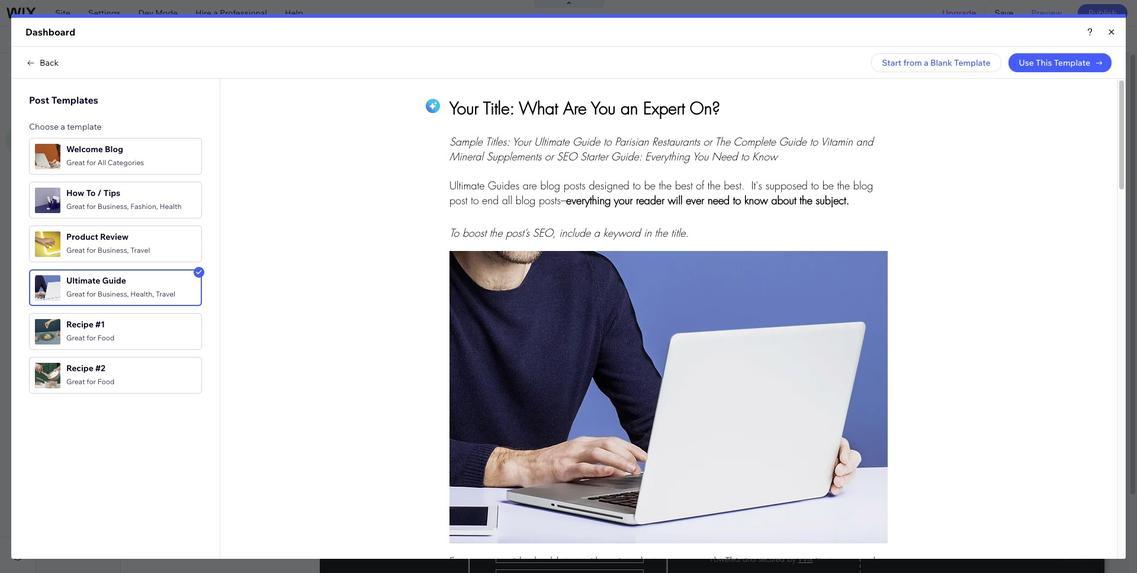 Task type: describe. For each thing, give the bounding box(es) containing it.
site menu
[[50, 96, 90, 107]]

save
[[995, 8, 1014, 18]]

pages for blog
[[70, 117, 94, 128]]

site for site
[[55, 8, 70, 18]]

preview button
[[1023, 0, 1071, 26]]

blog
[[50, 117, 68, 128]]

pages for site
[[71, 65, 98, 76]]

site pages and menu
[[50, 65, 145, 76]]

hire
[[196, 8, 212, 18]]

connect
[[317, 34, 350, 45]]

domain
[[372, 34, 402, 45]]

dev mode
[[138, 8, 178, 18]]

tools button
[[1019, 27, 1075, 53]]

1 vertical spatial menu
[[68, 96, 90, 107]]

tools
[[1044, 34, 1064, 45]]

upgrade
[[943, 8, 977, 18]]

https://www.wix.com/mysite
[[204, 34, 312, 45]]

publish
[[1089, 8, 1118, 18]]

https://www.wix.com/mysite connect your domain
[[204, 34, 402, 45]]



Task type: locate. For each thing, give the bounding box(es) containing it.
1 horizontal spatial menu
[[120, 65, 145, 76]]

save button
[[986, 0, 1023, 26]]

site left settings
[[55, 8, 70, 18]]

pages right blog
[[70, 117, 94, 128]]

0 vertical spatial pages
[[71, 65, 98, 76]]

your
[[352, 34, 370, 45]]

1 horizontal spatial blog
[[162, 127, 185, 138]]

0 vertical spatial site
[[55, 8, 70, 18]]

100% button
[[970, 27, 1018, 53]]

1 vertical spatial blog
[[162, 127, 185, 138]]

2 vertical spatial site
[[50, 96, 66, 107]]

publish button
[[1079, 4, 1128, 22]]

site for site menu
[[50, 96, 66, 107]]

1 vertical spatial pages
[[70, 117, 94, 128]]

0 horizontal spatial menu
[[68, 96, 90, 107]]

1 vertical spatial site
[[50, 65, 69, 76]]

site for site pages and menu
[[50, 65, 69, 76]]

pages
[[71, 65, 98, 76], [70, 117, 94, 128]]

site up blog
[[50, 96, 66, 107]]

mode
[[155, 8, 178, 18]]

search
[[1100, 34, 1127, 45]]

0 vertical spatial blog
[[45, 34, 68, 45]]

dev
[[138, 8, 153, 18]]

site
[[55, 8, 70, 18], [50, 65, 69, 76], [50, 96, 66, 107]]

hire a professional
[[196, 8, 267, 18]]

search button
[[1075, 27, 1138, 53]]

site up site menu
[[50, 65, 69, 76]]

settings
[[88, 8, 121, 18]]

0 vertical spatial menu
[[120, 65, 145, 76]]

100%
[[989, 34, 1010, 45]]

blog
[[45, 34, 68, 45], [162, 127, 185, 138]]

0 horizontal spatial blog
[[45, 34, 68, 45]]

pages left and at the left of page
[[71, 65, 98, 76]]

and
[[100, 65, 117, 76]]

menu
[[120, 65, 145, 76], [68, 96, 90, 107]]

a
[[214, 8, 218, 18]]

professional
[[220, 8, 267, 18]]

blog pages
[[50, 117, 94, 128]]

menu right and at the left of page
[[120, 65, 145, 76]]

menu up blog pages
[[68, 96, 90, 107]]

preview
[[1032, 8, 1063, 18]]

help
[[285, 8, 303, 18]]



Task type: vqa. For each thing, say whether or not it's contained in the screenshot.
Hire a Professional
yes



